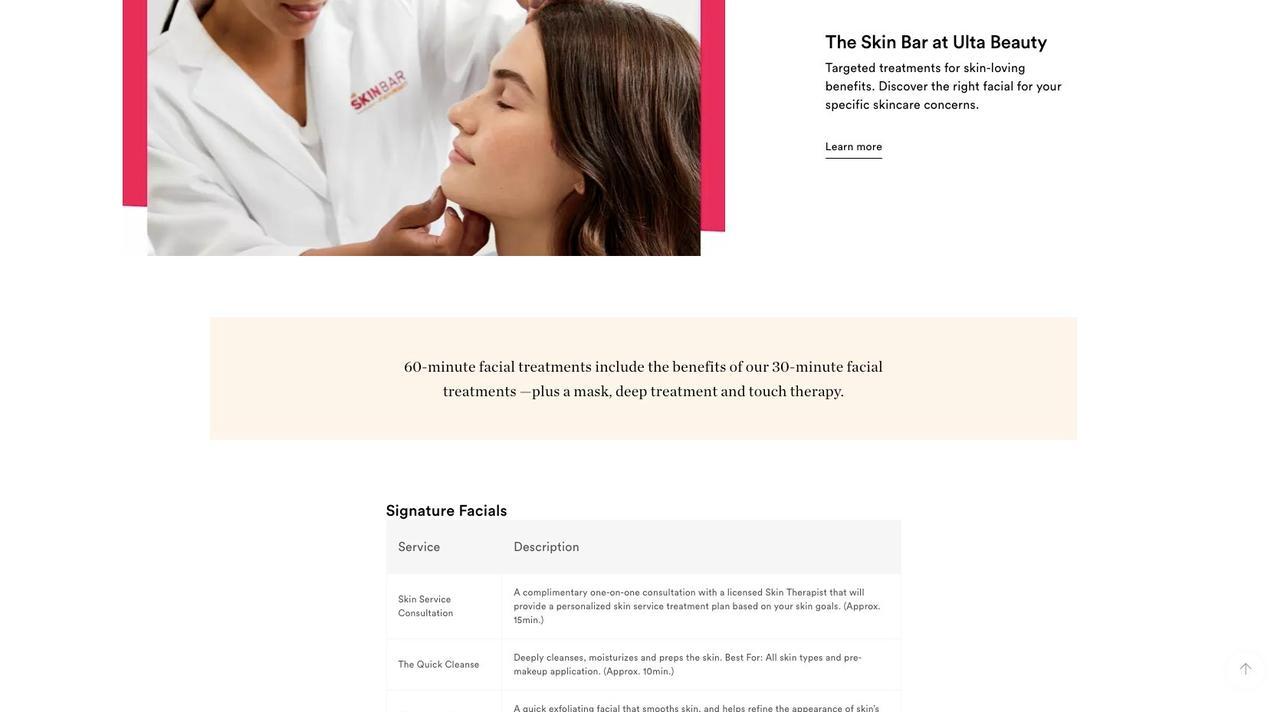 Task type: locate. For each thing, give the bounding box(es) containing it.
back to top image
[[1240, 663, 1252, 676]]



Task type: vqa. For each thing, say whether or not it's contained in the screenshot.
1st withIcon from the top of the page
no



